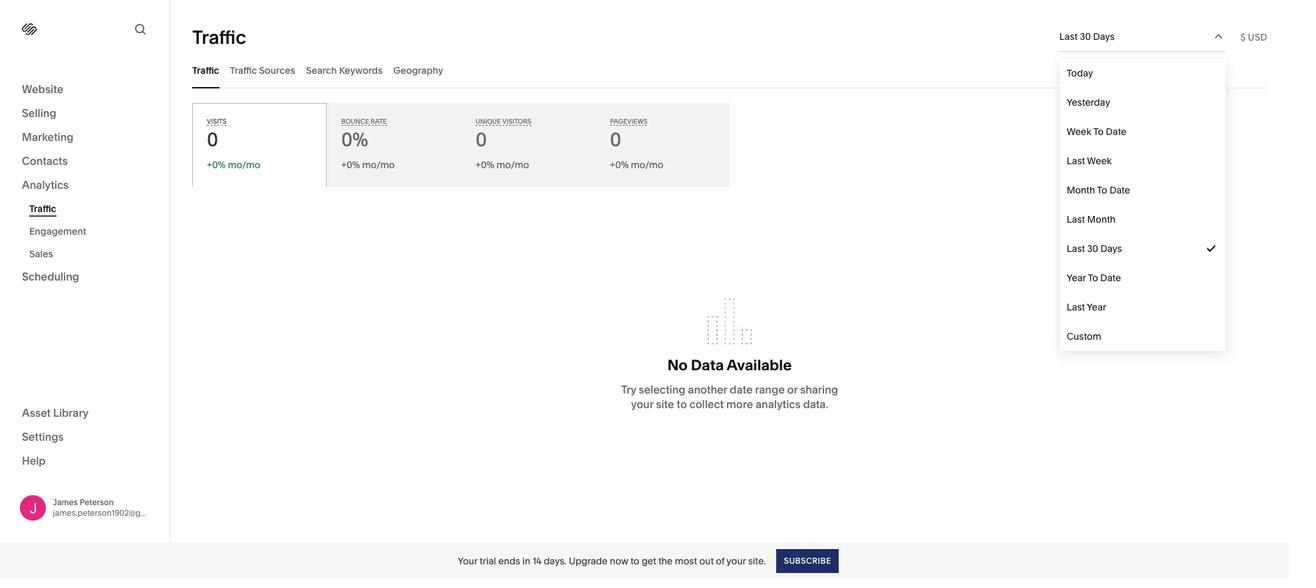 Task type: describe. For each thing, give the bounding box(es) containing it.
0 horizontal spatial year
[[1067, 272, 1086, 284]]

to for week
[[1094, 126, 1104, 138]]

collect
[[690, 398, 724, 411]]

traffic inside traffic sources button
[[230, 64, 257, 76]]

1 vertical spatial to
[[631, 555, 640, 567]]

geography button
[[394, 52, 443, 89]]

most
[[675, 555, 697, 567]]

bounce
[[341, 118, 369, 125]]

unique visitors 0 0% mo/mo
[[476, 118, 532, 171]]

website link
[[22, 82, 148, 98]]

14
[[533, 555, 542, 567]]

asset
[[22, 406, 51, 420]]

last 30 days button
[[1060, 22, 1226, 51]]

of
[[716, 555, 725, 567]]

now
[[610, 555, 629, 567]]

1 vertical spatial week
[[1088, 155, 1112, 167]]

0% mo/mo
[[347, 159, 395, 171]]

week to date
[[1067, 126, 1127, 138]]

traffic button
[[192, 52, 219, 89]]

try selecting another date range or sharing your site to collect more analytics data.
[[622, 383, 839, 411]]

your
[[458, 555, 478, 567]]

sales
[[29, 248, 53, 260]]

to inside try selecting another date range or sharing your site to collect more analytics data.
[[677, 398, 687, 411]]

search keywords button
[[306, 52, 383, 89]]

unique
[[476, 118, 501, 125]]

last up custom
[[1067, 301, 1086, 313]]

in
[[523, 555, 531, 567]]

0% for pageviews 0 0% mo/mo
[[616, 159, 629, 171]]

custom
[[1067, 331, 1102, 343]]

0 inside unique visitors 0 0% mo/mo
[[476, 128, 487, 151]]

mo/mo inside unique visitors 0 0% mo/mo
[[497, 159, 529, 171]]

1 horizontal spatial your
[[727, 555, 746, 567]]

analytics link
[[22, 178, 148, 194]]

year to date
[[1067, 272, 1122, 284]]

1 vertical spatial 30
[[1088, 243, 1099, 255]]

selling link
[[22, 106, 148, 122]]

pageviews
[[610, 118, 648, 125]]

last down week to date
[[1067, 155, 1086, 167]]

settings link
[[22, 430, 148, 446]]

visits
[[207, 118, 227, 125]]

0% down bounce rate 0%
[[347, 159, 360, 171]]

site
[[656, 398, 675, 411]]

the
[[659, 555, 673, 567]]

help link
[[22, 454, 46, 468]]

0 vertical spatial month
[[1067, 184, 1096, 196]]

website
[[22, 83, 63, 96]]

search keywords
[[306, 64, 383, 76]]

30 inside button
[[1080, 31, 1091, 43]]

1 vertical spatial month
[[1088, 214, 1116, 226]]

geography
[[394, 64, 443, 76]]

1 vertical spatial year
[[1087, 301, 1107, 313]]

marketing link
[[22, 130, 148, 146]]

engagement
[[29, 226, 86, 238]]

no
[[668, 356, 688, 374]]

traffic sources
[[230, 64, 295, 76]]

last down last month
[[1067, 243, 1086, 255]]

your trial ends in 14 days. upgrade now to get the most out of your site.
[[458, 555, 766, 567]]

traffic link
[[29, 198, 155, 220]]

selecting
[[639, 383, 686, 396]]

help
[[22, 454, 46, 468]]

no data available
[[668, 356, 792, 374]]

try
[[622, 383, 637, 396]]

last week
[[1067, 155, 1112, 167]]

traffic inside traffic "link"
[[29, 203, 56, 215]]

yesterday
[[1067, 96, 1111, 108]]

selling
[[22, 106, 56, 120]]

days.
[[544, 555, 567, 567]]

another
[[688, 383, 728, 396]]

upgrade
[[569, 555, 608, 567]]

month to date
[[1067, 184, 1131, 196]]

contacts link
[[22, 154, 148, 170]]

to for year
[[1088, 272, 1099, 284]]

marketing
[[22, 130, 74, 144]]

settings
[[22, 430, 64, 444]]

traffic sources button
[[230, 52, 295, 89]]

today
[[1067, 67, 1094, 79]]

asset library
[[22, 406, 89, 420]]

peterson
[[80, 498, 114, 508]]

data
[[691, 356, 724, 374]]

range
[[756, 383, 785, 396]]

2 mo/mo from the left
[[362, 159, 395, 171]]

analytics
[[22, 178, 69, 192]]

last month
[[1067, 214, 1116, 226]]



Task type: vqa. For each thing, say whether or not it's contained in the screenshot.
days.
yes



Task type: locate. For each thing, give the bounding box(es) containing it.
traffic down analytics
[[29, 203, 56, 215]]

subscribe
[[784, 556, 832, 566]]

mo/mo inside pageviews 0 0% mo/mo
[[631, 159, 664, 171]]

to up the last year
[[1088, 272, 1099, 284]]

last down month to date
[[1067, 214, 1086, 226]]

more
[[727, 398, 754, 411]]

2 vertical spatial to
[[1088, 272, 1099, 284]]

0 down visits
[[207, 128, 218, 151]]

$ usd
[[1241, 31, 1268, 43]]

0% inside unique visitors 0 0% mo/mo
[[481, 159, 495, 171]]

3 0 from the left
[[610, 128, 622, 151]]

days up year to date
[[1101, 243, 1123, 255]]

0 horizontal spatial your
[[631, 398, 654, 411]]

your
[[631, 398, 654, 411], [727, 555, 746, 567]]

year up the last year
[[1067, 272, 1086, 284]]

30 up year to date
[[1088, 243, 1099, 255]]

scheduling link
[[22, 270, 148, 286]]

0 vertical spatial date
[[1106, 126, 1127, 138]]

visitors
[[503, 118, 532, 125]]

sources
[[259, 64, 295, 76]]

2 vertical spatial date
[[1101, 272, 1122, 284]]

bounce rate 0%
[[341, 118, 387, 151]]

1 vertical spatial last 30 days
[[1067, 243, 1123, 255]]

0 vertical spatial your
[[631, 398, 654, 411]]

out
[[700, 555, 714, 567]]

0 vertical spatial days
[[1094, 31, 1115, 43]]

0 vertical spatial year
[[1067, 272, 1086, 284]]

1 vertical spatial days
[[1101, 243, 1123, 255]]

0 vertical spatial week
[[1067, 126, 1092, 138]]

or
[[788, 383, 798, 396]]

tab list
[[192, 52, 1268, 89]]

days up the "today"
[[1094, 31, 1115, 43]]

pageviews 0 0% mo/mo
[[610, 118, 664, 171]]

mo/mo inside 'visits 0 0% mo/mo'
[[228, 159, 260, 171]]

month
[[1067, 184, 1096, 196], [1088, 214, 1116, 226]]

last 30 days up the "today"
[[1060, 31, 1115, 43]]

date up last week
[[1106, 126, 1127, 138]]

sharing
[[801, 383, 839, 396]]

1 horizontal spatial to
[[677, 398, 687, 411]]

james peterson james.peterson1902@gmail.com
[[53, 498, 175, 518]]

rate
[[371, 118, 387, 125]]

year
[[1067, 272, 1086, 284], [1087, 301, 1107, 313]]

date
[[730, 383, 753, 396]]

trial
[[480, 555, 496, 567]]

james.peterson1902@gmail.com
[[53, 508, 175, 518]]

your down try
[[631, 398, 654, 411]]

your right of
[[727, 555, 746, 567]]

week up month to date
[[1088, 155, 1112, 167]]

analytics
[[756, 398, 801, 411]]

mo/mo
[[228, 159, 260, 171], [362, 159, 395, 171], [497, 159, 529, 171], [631, 159, 664, 171]]

$
[[1241, 31, 1246, 43]]

1 vertical spatial date
[[1110, 184, 1131, 196]]

0 horizontal spatial to
[[631, 555, 640, 567]]

week down yesterday
[[1067, 126, 1092, 138]]

keywords
[[339, 64, 383, 76]]

0
[[207, 128, 218, 151], [476, 128, 487, 151], [610, 128, 622, 151]]

0% down bounce
[[341, 128, 368, 151]]

date up last month
[[1110, 184, 1131, 196]]

days inside button
[[1094, 31, 1115, 43]]

month down last week
[[1067, 184, 1096, 196]]

0 for visits 0 0% mo/mo
[[207, 128, 218, 151]]

1 vertical spatial your
[[727, 555, 746, 567]]

available
[[727, 356, 792, 374]]

tab list containing traffic
[[192, 52, 1268, 89]]

1 horizontal spatial year
[[1087, 301, 1107, 313]]

last 30 days up year to date
[[1067, 243, 1123, 255]]

scheduling
[[22, 270, 79, 284]]

0 vertical spatial last 30 days
[[1060, 31, 1115, 43]]

0 inside 'visits 0 0% mo/mo'
[[207, 128, 218, 151]]

to right site
[[677, 398, 687, 411]]

last 30 days inside button
[[1060, 31, 1115, 43]]

0 down unique
[[476, 128, 487, 151]]

30
[[1080, 31, 1091, 43], [1088, 243, 1099, 255]]

0 for pageviews 0 0% mo/mo
[[610, 128, 622, 151]]

ends
[[499, 555, 520, 567]]

1 mo/mo from the left
[[228, 159, 260, 171]]

site.
[[749, 555, 766, 567]]

traffic
[[192, 26, 246, 48], [192, 64, 219, 76], [230, 64, 257, 76], [29, 203, 56, 215]]

0 inside pageviews 0 0% mo/mo
[[610, 128, 622, 151]]

last year
[[1067, 301, 1107, 313]]

subscribe button
[[777, 549, 839, 573]]

engagement link
[[29, 220, 155, 243]]

traffic left 'sources' at the top left
[[230, 64, 257, 76]]

0% inside pageviews 0 0% mo/mo
[[616, 159, 629, 171]]

year down year to date
[[1087, 301, 1107, 313]]

traffic up traffic button
[[192, 26, 246, 48]]

0 down pageviews
[[610, 128, 622, 151]]

0% down pageviews
[[616, 159, 629, 171]]

to left get
[[631, 555, 640, 567]]

0% inside 'visits 0 0% mo/mo'
[[212, 159, 226, 171]]

last
[[1060, 31, 1078, 43], [1067, 155, 1086, 167], [1067, 214, 1086, 226], [1067, 243, 1086, 255], [1067, 301, 1086, 313]]

2 horizontal spatial 0
[[610, 128, 622, 151]]

data.
[[804, 398, 829, 411]]

date for year to date
[[1101, 272, 1122, 284]]

contacts
[[22, 154, 68, 168]]

4 mo/mo from the left
[[631, 159, 664, 171]]

date for month to date
[[1110, 184, 1131, 196]]

to up last month
[[1098, 184, 1108, 196]]

0% for bounce rate 0%
[[341, 128, 368, 151]]

library
[[53, 406, 89, 420]]

date up the last year
[[1101, 272, 1122, 284]]

0% down unique
[[481, 159, 495, 171]]

0% inside bounce rate 0%
[[341, 128, 368, 151]]

to up last week
[[1094, 126, 1104, 138]]

3 mo/mo from the left
[[497, 159, 529, 171]]

to for month
[[1098, 184, 1108, 196]]

1 0 from the left
[[207, 128, 218, 151]]

date
[[1106, 126, 1127, 138], [1110, 184, 1131, 196], [1101, 272, 1122, 284]]

usd
[[1249, 31, 1268, 43]]

your inside try selecting another date range or sharing your site to collect more analytics data.
[[631, 398, 654, 411]]

james
[[53, 498, 78, 508]]

search
[[306, 64, 337, 76]]

0 vertical spatial to
[[677, 398, 687, 411]]

0% for visits 0 0% mo/mo
[[212, 159, 226, 171]]

0%
[[341, 128, 368, 151], [212, 159, 226, 171], [347, 159, 360, 171], [481, 159, 495, 171], [616, 159, 629, 171]]

traffic up visits
[[192, 64, 219, 76]]

asset library link
[[22, 406, 148, 422]]

last inside button
[[1060, 31, 1078, 43]]

2 0 from the left
[[476, 128, 487, 151]]

days
[[1094, 31, 1115, 43], [1101, 243, 1123, 255]]

30 up the "today"
[[1080, 31, 1091, 43]]

1 vertical spatial to
[[1098, 184, 1108, 196]]

sales link
[[29, 243, 155, 266]]

0 vertical spatial to
[[1094, 126, 1104, 138]]

1 horizontal spatial 0
[[476, 128, 487, 151]]

date for week to date
[[1106, 126, 1127, 138]]

to
[[677, 398, 687, 411], [631, 555, 640, 567]]

to
[[1094, 126, 1104, 138], [1098, 184, 1108, 196], [1088, 272, 1099, 284]]

month down month to date
[[1088, 214, 1116, 226]]

visits 0 0% mo/mo
[[207, 118, 260, 171]]

0 vertical spatial 30
[[1080, 31, 1091, 43]]

last 30 days
[[1060, 31, 1115, 43], [1067, 243, 1123, 255]]

get
[[642, 555, 657, 567]]

0 horizontal spatial 0
[[207, 128, 218, 151]]

last up the "today"
[[1060, 31, 1078, 43]]

0% down visits
[[212, 159, 226, 171]]



